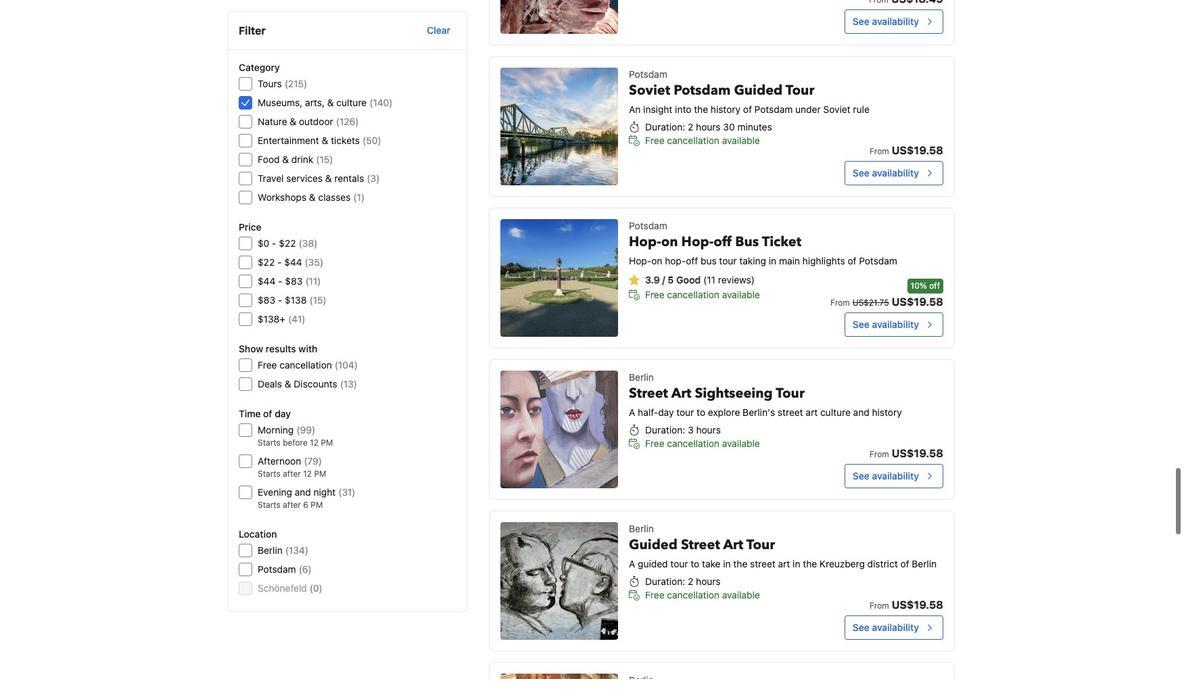 Task type: vqa. For each thing, say whether or not it's contained in the screenshot.
The Of associated with Terror
no



Task type: locate. For each thing, give the bounding box(es) containing it.
2 vertical spatial from us$19.58
[[870, 599, 944, 611]]

2 availability from the top
[[872, 167, 919, 179]]

0 horizontal spatial the
[[694, 103, 708, 115]]

duration: for soviet
[[645, 121, 685, 133]]

soviet potsdam guided tour image
[[501, 68, 618, 185]]

3 see availability from the top
[[853, 319, 919, 330]]

the right take
[[733, 558, 748, 570]]

& up entertainment
[[290, 116, 296, 127]]

off right 10%
[[929, 281, 940, 291]]

street inside berlin street art sightseeing tour a half-day tour to explore berlin's street art culture and history
[[778, 407, 803, 418]]

1 horizontal spatial street
[[778, 407, 803, 418]]

0 horizontal spatial $22
[[258, 256, 275, 268]]

art right berlin's
[[806, 407, 818, 418]]

0 horizontal spatial $83
[[258, 294, 275, 306]]

1 horizontal spatial art
[[806, 407, 818, 418]]

art inside the berlin guided street art tour a guided tour to take in the street art in the kreuzberg district of berlin
[[723, 536, 743, 554]]

duration: 2 hours 30 minutes
[[645, 121, 772, 133]]

rentals
[[334, 172, 364, 184]]

5 see availability from the top
[[853, 622, 919, 633]]

free cancellation available down 3 at the right bottom
[[645, 438, 760, 449]]

0 vertical spatial 2
[[688, 121, 694, 133]]

a left guided
[[629, 558, 635, 570]]

0 vertical spatial duration:
[[645, 121, 685, 133]]

available for art
[[722, 589, 760, 601]]

1 2 from the top
[[688, 121, 694, 133]]

hours for potsdam
[[696, 121, 721, 133]]

tour for soviet potsdam guided tour
[[786, 81, 815, 99]]

4 see availability from the top
[[853, 470, 919, 482]]

2
[[688, 121, 694, 133], [688, 576, 694, 587]]

see availability
[[853, 16, 919, 27], [853, 167, 919, 179], [853, 319, 919, 330], [853, 470, 919, 482], [853, 622, 919, 633]]

2 starts from the top
[[258, 469, 281, 479]]

0 vertical spatial starts
[[258, 438, 281, 448]]

street right take
[[750, 558, 776, 570]]

1 see from the top
[[853, 16, 870, 27]]

off up bus
[[714, 233, 732, 251]]

tour inside the berlin guided street art tour a guided tour to take in the street art in the kreuzberg district of berlin
[[747, 536, 775, 554]]

3.9
[[645, 274, 660, 285]]

3 hours from the top
[[696, 576, 721, 587]]

see for hop-on hop-off bus ticket
[[853, 319, 870, 330]]

0 horizontal spatial art
[[778, 558, 790, 570]]

0 vertical spatial off
[[714, 233, 732, 251]]

10% off from us$21.75 us$19.58
[[831, 281, 944, 308]]

art inside the berlin guided street art tour a guided tour to take in the street art in the kreuzberg district of berlin
[[778, 558, 790, 570]]

cancellation down duration: 2 hours 30 minutes
[[667, 135, 720, 146]]

a inside berlin street art sightseeing tour a half-day tour to explore berlin's street art culture and history
[[629, 407, 635, 418]]

see availability for hop-on hop-off bus ticket
[[853, 319, 919, 330]]

(15) for $83 - $138 (15)
[[309, 294, 327, 306]]

(1)
[[353, 191, 365, 203]]

& for deals & discounts
[[285, 378, 291, 390]]

0 vertical spatial culture
[[336, 97, 367, 108]]

street for street art sightseeing tour
[[778, 407, 803, 418]]

cancellation for hop-
[[667, 289, 720, 300]]

1 horizontal spatial $83
[[285, 275, 303, 287]]

$138+
[[258, 313, 286, 325]]

1 available from the top
[[722, 135, 760, 146]]

1 vertical spatial culture
[[820, 407, 851, 418]]

0 horizontal spatial off
[[686, 255, 698, 266]]

art for street art sightseeing tour
[[806, 407, 818, 418]]

(41)
[[288, 313, 305, 325]]

available for sightseeing
[[722, 438, 760, 449]]

2 horizontal spatial in
[[793, 558, 800, 570]]

0 vertical spatial a
[[629, 407, 635, 418]]

district
[[868, 558, 898, 570]]

1 horizontal spatial $44
[[284, 256, 302, 268]]

available down the berlin guided street art tour a guided tour to take in the street art in the kreuzberg district of berlin
[[722, 589, 760, 601]]

3 us$19.58 from the top
[[892, 447, 944, 459]]

the left kreuzberg
[[803, 558, 817, 570]]

2 from us$19.58 from the top
[[870, 447, 944, 459]]

1 vertical spatial street
[[681, 536, 720, 554]]

tour
[[786, 81, 815, 99], [776, 384, 805, 402], [747, 536, 775, 554]]

berlin
[[629, 371, 654, 383], [629, 523, 654, 534], [258, 544, 283, 556], [912, 558, 937, 570]]

computer games museum admission image
[[501, 674, 618, 679]]

4 see from the top
[[853, 470, 870, 482]]

1 vertical spatial after
[[283, 500, 301, 510]]

0 vertical spatial from us$19.58
[[870, 144, 944, 156]]

available down "explore"
[[722, 438, 760, 449]]

of right the district
[[901, 558, 909, 570]]

2 vertical spatial starts
[[258, 500, 281, 510]]

pm inside morning (99) starts before 12 pm
[[321, 438, 333, 448]]

in left main
[[769, 255, 777, 266]]

deals
[[258, 378, 282, 390]]

- for $83
[[278, 294, 282, 306]]

0 vertical spatial $22
[[279, 237, 296, 249]]

0 vertical spatial art
[[671, 384, 692, 402]]

night
[[314, 486, 336, 498]]

1 horizontal spatial and
[[853, 407, 870, 418]]

1 vertical spatial off
[[686, 255, 698, 266]]

$22
[[279, 237, 296, 249], [258, 256, 275, 268]]

cancellation down good
[[667, 289, 720, 300]]

0 horizontal spatial guided
[[629, 536, 678, 554]]

2 vertical spatial off
[[929, 281, 940, 291]]

1 vertical spatial 12
[[303, 469, 312, 479]]

2 see from the top
[[853, 167, 870, 179]]

tour up duration: 2 hours
[[671, 558, 688, 570]]

1 horizontal spatial art
[[723, 536, 743, 554]]

soviet up "insight"
[[629, 81, 670, 99]]

0 horizontal spatial in
[[723, 558, 731, 570]]

from us$19.58
[[870, 144, 944, 156], [870, 447, 944, 459], [870, 599, 944, 611]]

in right take
[[723, 558, 731, 570]]

(15) down (11)
[[309, 294, 327, 306]]

starts inside morning (99) starts before 12 pm
[[258, 438, 281, 448]]

2 a from the top
[[629, 558, 635, 570]]

cancellation
[[667, 135, 720, 146], [667, 289, 720, 300], [280, 359, 332, 371], [667, 438, 720, 449], [667, 589, 720, 601]]

3 free cancellation available from the top
[[645, 438, 760, 449]]

0 vertical spatial street
[[778, 407, 803, 418]]

duration: down "insight"
[[645, 121, 685, 133]]

0 vertical spatial on
[[661, 233, 678, 251]]

- right $0
[[272, 237, 276, 249]]

(0)
[[310, 582, 323, 594]]

off
[[714, 233, 732, 251], [686, 255, 698, 266], [929, 281, 940, 291]]

1 vertical spatial pm
[[314, 469, 326, 479]]

tour up 'duration: 3 hours'
[[677, 407, 694, 418]]

to inside the berlin guided street art tour a guided tour to take in the street art in the kreuzberg district of berlin
[[691, 558, 700, 570]]

0 horizontal spatial and
[[295, 486, 311, 498]]

tours
[[258, 78, 282, 89]]

starts for morning
[[258, 438, 281, 448]]

12 inside "afternoon (79) starts after 12 pm"
[[303, 469, 312, 479]]

2 us$19.58 from the top
[[892, 296, 944, 308]]

show
[[239, 343, 263, 354]]

discounts
[[294, 378, 337, 390]]

street
[[778, 407, 803, 418], [750, 558, 776, 570]]

the right into
[[694, 103, 708, 115]]

nature
[[258, 116, 287, 127]]

duration: 2 hours
[[645, 576, 721, 587]]

2 vertical spatial pm
[[311, 500, 323, 510]]

3 starts from the top
[[258, 500, 281, 510]]

soviet left the 'rule'
[[823, 103, 851, 115]]

1 vertical spatial and
[[295, 486, 311, 498]]

2 hours from the top
[[696, 424, 721, 436]]

starts
[[258, 438, 281, 448], [258, 469, 281, 479], [258, 500, 281, 510]]

tour for street art sightseeing tour
[[776, 384, 805, 402]]

2 after from the top
[[283, 500, 301, 510]]

evening
[[258, 486, 292, 498]]

see for guided street art tour
[[853, 622, 870, 633]]

from us$19.58 for guided street art tour
[[870, 599, 944, 611]]

3 duration: from the top
[[645, 576, 685, 587]]

art
[[806, 407, 818, 418], [778, 558, 790, 570]]

of inside potsdam soviet potsdam guided tour an insight into the history of potsdam under soviet rule
[[743, 103, 752, 115]]

to left "explore"
[[697, 407, 706, 418]]

0 vertical spatial after
[[283, 469, 301, 479]]

0 vertical spatial art
[[806, 407, 818, 418]]

hours
[[696, 121, 721, 133], [696, 424, 721, 436], [696, 576, 721, 587]]

berlin up half-
[[629, 371, 654, 383]]

12 down (79)
[[303, 469, 312, 479]]

starts down afternoon
[[258, 469, 281, 479]]

free cancellation available down duration: 2 hours 30 minutes
[[645, 135, 760, 146]]

1 horizontal spatial culture
[[820, 407, 851, 418]]

1 horizontal spatial street
[[681, 536, 720, 554]]

(15) down entertainment & tickets (50)
[[316, 154, 333, 165]]

tour inside berlin street art sightseeing tour a half-day tour to explore berlin's street art culture and history
[[677, 407, 694, 418]]

5 availability from the top
[[872, 622, 919, 633]]

availability for guided street art tour
[[872, 622, 919, 633]]

hours right 3 at the right bottom
[[696, 424, 721, 436]]

& up classes
[[325, 172, 332, 184]]

1 after from the top
[[283, 469, 301, 479]]

& for nature & outdoor
[[290, 116, 296, 127]]

& for entertainment & tickets
[[322, 135, 328, 146]]

potsdam up 10% off from us$21.75 us$19.58
[[859, 255, 898, 266]]

1 vertical spatial guided
[[629, 536, 678, 554]]

art left kreuzberg
[[778, 558, 790, 570]]

5
[[668, 274, 674, 285]]

culture inside berlin street art sightseeing tour a half-day tour to explore berlin's street art culture and history
[[820, 407, 851, 418]]

(15) for food & drink (15)
[[316, 154, 333, 165]]

$44
[[284, 256, 302, 268], [258, 275, 276, 287]]

- down the $0 - $22 (38)
[[277, 256, 282, 268]]

cancellation down duration: 2 hours
[[667, 589, 720, 601]]

1 duration: from the top
[[645, 121, 685, 133]]

1 vertical spatial duration:
[[645, 424, 685, 436]]

2 available from the top
[[722, 289, 760, 300]]

main
[[779, 255, 800, 266]]

(11
[[704, 274, 716, 285]]

0 horizontal spatial history
[[711, 103, 741, 115]]

1 starts from the top
[[258, 438, 281, 448]]

potsdam hop-on hop-off bus ticket hop-on hop-off bus tour taking in main highlights of potsdam
[[629, 220, 898, 266]]

us$19.58 inside 10% off from us$21.75 us$19.58
[[892, 296, 944, 308]]

- for $44
[[278, 275, 282, 287]]

tour
[[719, 255, 737, 266], [677, 407, 694, 418], [671, 558, 688, 570]]

1 vertical spatial 2
[[688, 576, 694, 587]]

duration: down half-
[[645, 424, 685, 436]]

0 horizontal spatial street
[[629, 384, 668, 402]]

1 vertical spatial soviet
[[823, 103, 851, 115]]

a left half-
[[629, 407, 635, 418]]

availability inside see availability link
[[872, 16, 919, 27]]

1 vertical spatial (15)
[[309, 294, 327, 306]]

2 horizontal spatial off
[[929, 281, 940, 291]]

1 horizontal spatial guided
[[734, 81, 783, 99]]

1 availability from the top
[[872, 16, 919, 27]]

to left take
[[691, 558, 700, 570]]

street up half-
[[629, 384, 668, 402]]

free down "insight"
[[645, 135, 665, 146]]

3 available from the top
[[722, 438, 760, 449]]

2 see availability from the top
[[853, 167, 919, 179]]

starts inside "afternoon (79) starts after 12 pm"
[[258, 469, 281, 479]]

- left $138
[[278, 294, 282, 306]]

1 vertical spatial $83
[[258, 294, 275, 306]]

0 vertical spatial (15)
[[316, 154, 333, 165]]

1 vertical spatial history
[[872, 407, 902, 418]]

availability for street art sightseeing tour
[[872, 470, 919, 482]]

$22 up $22 - $44 (35)
[[279, 237, 296, 249]]

cancellation down 3 at the right bottom
[[667, 438, 720, 449]]

us$19.58
[[892, 144, 944, 156], [892, 296, 944, 308], [892, 447, 944, 459], [892, 599, 944, 611]]

2 vertical spatial tour
[[747, 536, 775, 554]]

from for guided street art tour
[[870, 601, 889, 611]]

take
[[702, 558, 721, 570]]

potsdam up into
[[674, 81, 731, 99]]

tours (215)
[[258, 78, 307, 89]]

hop-
[[629, 233, 661, 251], [682, 233, 714, 251], [629, 255, 652, 266]]

$22 down $0
[[258, 256, 275, 268]]

guided up minutes
[[734, 81, 783, 99]]

$83 - $138 (15)
[[258, 294, 327, 306]]

2 vertical spatial tour
[[671, 558, 688, 570]]

art for guided street art tour
[[778, 558, 790, 570]]

3 from us$19.58 from the top
[[870, 599, 944, 611]]

street up take
[[681, 536, 720, 554]]

4 availability from the top
[[872, 470, 919, 482]]

on up hop-
[[661, 233, 678, 251]]

to inside berlin street art sightseeing tour a half-day tour to explore berlin's street art culture and history
[[697, 407, 706, 418]]

to
[[697, 407, 706, 418], [691, 558, 700, 570]]

12 down (99)
[[310, 438, 319, 448]]

12 for (99)
[[310, 438, 319, 448]]

free cancellation available down duration: 2 hours
[[645, 589, 760, 601]]

& right arts,
[[327, 97, 334, 108]]

time of day
[[239, 408, 291, 419]]

hours down take
[[696, 576, 721, 587]]

0 horizontal spatial street
[[750, 558, 776, 570]]

berlin up guided
[[629, 523, 654, 534]]

free up deals
[[258, 359, 277, 371]]

0 vertical spatial guided
[[734, 81, 783, 99]]

soviet
[[629, 81, 670, 99], [823, 103, 851, 115]]

pm up (79)
[[321, 438, 333, 448]]

street for guided street art tour
[[750, 558, 776, 570]]

berlin inside berlin street art sightseeing tour a half-day tour to explore berlin's street art culture and history
[[629, 371, 654, 383]]

1 from us$19.58 from the top
[[870, 144, 944, 156]]

tour inside potsdam soviet potsdam guided tour an insight into the history of potsdam under soviet rule
[[786, 81, 815, 99]]

2 free cancellation available from the top
[[645, 289, 760, 300]]

1 us$19.58 from the top
[[892, 144, 944, 156]]

0 vertical spatial tour
[[719, 255, 737, 266]]

0 vertical spatial and
[[853, 407, 870, 418]]

0 vertical spatial pm
[[321, 438, 333, 448]]

0 horizontal spatial soviet
[[629, 81, 670, 99]]

before
[[283, 438, 308, 448]]

2 duration: from the top
[[645, 424, 685, 436]]

off left bus
[[686, 255, 698, 266]]

free for street
[[645, 438, 665, 449]]

12 for (79)
[[303, 469, 312, 479]]

$83
[[285, 275, 303, 287], [258, 294, 275, 306]]

berlin down location
[[258, 544, 283, 556]]

1 horizontal spatial in
[[769, 255, 777, 266]]

hours left 30 at the top right of the page
[[696, 121, 721, 133]]

after left 6
[[283, 500, 301, 510]]

12 inside morning (99) starts before 12 pm
[[310, 438, 319, 448]]

potsdam up "insight"
[[629, 68, 667, 80]]

tour inside potsdam hop-on hop-off bus ticket hop-on hop-off bus tour taking in main highlights of potsdam
[[719, 255, 737, 266]]

street inside the berlin guided street art tour a guided tour to take in the street art in the kreuzberg district of berlin
[[750, 558, 776, 570]]

available down 30 at the top right of the page
[[722, 135, 760, 146]]

0 vertical spatial hours
[[696, 121, 721, 133]]

a inside the berlin guided street art tour a guided tour to take in the street art in the kreuzberg district of berlin
[[629, 558, 635, 570]]

see
[[853, 16, 870, 27], [853, 167, 870, 179], [853, 319, 870, 330], [853, 470, 870, 482], [853, 622, 870, 633]]

-
[[272, 237, 276, 249], [277, 256, 282, 268], [278, 275, 282, 287], [278, 294, 282, 306]]

3 availability from the top
[[872, 319, 919, 330]]

after down afternoon
[[283, 469, 301, 479]]

1 hours from the top
[[696, 121, 721, 133]]

0 vertical spatial 12
[[310, 438, 319, 448]]

1 horizontal spatial history
[[872, 407, 902, 418]]

morning
[[258, 424, 294, 436]]

pm inside "afternoon (79) starts after 12 pm"
[[314, 469, 326, 479]]

& left tickets
[[322, 135, 328, 146]]

- down $22 - $44 (35)
[[278, 275, 282, 287]]

4 us$19.58 from the top
[[892, 599, 944, 611]]

$44 up $44 - $83 (11) on the top
[[284, 256, 302, 268]]

street inside the berlin guided street art tour a guided tour to take in the street art in the kreuzberg district of berlin
[[681, 536, 720, 554]]

us$19.58 for soviet potsdam guided tour
[[892, 144, 944, 156]]

of up minutes
[[743, 103, 752, 115]]

guided inside potsdam soviet potsdam guided tour an insight into the history of potsdam under soviet rule
[[734, 81, 783, 99]]

street right berlin's
[[778, 407, 803, 418]]

& right deals
[[285, 378, 291, 390]]

of right highlights
[[848, 255, 857, 266]]

potsdam up hop-
[[629, 220, 667, 231]]

0 vertical spatial tour
[[786, 81, 815, 99]]

history inside berlin street art sightseeing tour a half-day tour to explore berlin's street art culture and history
[[872, 407, 902, 418]]

from for soviet potsdam guided tour
[[870, 146, 889, 156]]

potsdam (6)
[[258, 563, 312, 575]]

& left 'drink'
[[282, 154, 289, 165]]

1 vertical spatial tour
[[677, 407, 694, 418]]

pm right 6
[[311, 500, 323, 510]]

duration: for guided
[[645, 576, 685, 587]]

$83 up $138+
[[258, 294, 275, 306]]

in for off
[[769, 255, 777, 266]]

1 vertical spatial starts
[[258, 469, 281, 479]]

1 vertical spatial art
[[778, 558, 790, 570]]

(50)
[[363, 135, 381, 146]]

1 vertical spatial on
[[652, 255, 662, 266]]

travel
[[258, 172, 284, 184]]

see availability for soviet potsdam guided tour
[[853, 167, 919, 179]]

1 vertical spatial from us$19.58
[[870, 447, 944, 459]]

1 vertical spatial hours
[[696, 424, 721, 436]]

pm down (79)
[[314, 469, 326, 479]]

of inside potsdam hop-on hop-off bus ticket hop-on hop-off bus tour taking in main highlights of potsdam
[[848, 255, 857, 266]]

minutes
[[738, 121, 772, 133]]

$44 - $83 (11)
[[258, 275, 321, 287]]

0 vertical spatial street
[[629, 384, 668, 402]]

tour inside berlin street art sightseeing tour a half-day tour to explore berlin's street art culture and history
[[776, 384, 805, 402]]

in
[[769, 255, 777, 266], [723, 558, 731, 570], [793, 558, 800, 570]]

in for tour
[[793, 558, 800, 570]]

free down 3.9 at right top
[[645, 289, 665, 300]]

1 vertical spatial art
[[723, 536, 743, 554]]

$0 - $22 (38)
[[258, 237, 318, 249]]

$44 down $22 - $44 (35)
[[258, 275, 276, 287]]

from us$19.58 for street art sightseeing tour
[[870, 447, 944, 459]]

services
[[286, 172, 323, 184]]

3 see from the top
[[853, 319, 870, 330]]

1 vertical spatial a
[[629, 558, 635, 570]]

3.9 / 5 good (11 reviews)
[[645, 274, 755, 285]]

0 horizontal spatial art
[[671, 384, 692, 402]]

in inside potsdam hop-on hop-off bus ticket hop-on hop-off bus tour taking in main highlights of potsdam
[[769, 255, 777, 266]]

2 vertical spatial duration:
[[645, 576, 685, 587]]

street inside berlin street art sightseeing tour a half-day tour to explore berlin's street art culture and history
[[629, 384, 668, 402]]

4 free cancellation available from the top
[[645, 589, 760, 601]]

day up morning
[[275, 408, 291, 419]]

kreuzberg
[[820, 558, 865, 570]]

0 vertical spatial history
[[711, 103, 741, 115]]

pm for (99)
[[321, 438, 333, 448]]

2 vertical spatial hours
[[696, 576, 721, 587]]

free down 'duration: 3 hours'
[[645, 438, 665, 449]]

1 vertical spatial $44
[[258, 275, 276, 287]]

2 for street
[[688, 576, 694, 587]]

1 vertical spatial to
[[691, 558, 700, 570]]

5 see from the top
[[853, 622, 870, 633]]

in left kreuzberg
[[793, 558, 800, 570]]

1 a from the top
[[629, 407, 635, 418]]

clear button
[[422, 18, 456, 43]]

0 vertical spatial to
[[697, 407, 706, 418]]

day up 'duration: 3 hours'
[[658, 407, 674, 418]]

1 free cancellation available from the top
[[645, 135, 760, 146]]

1 vertical spatial street
[[750, 558, 776, 570]]

free cancellation available down 3.9 / 5 good (11 reviews)
[[645, 289, 760, 300]]

2 2 from the top
[[688, 576, 694, 587]]

tour right bus
[[719, 255, 737, 266]]

&
[[327, 97, 334, 108], [290, 116, 296, 127], [322, 135, 328, 146], [282, 154, 289, 165], [325, 172, 332, 184], [309, 191, 316, 203], [285, 378, 291, 390]]

duration: down guided
[[645, 576, 685, 587]]

duration:
[[645, 121, 685, 133], [645, 424, 685, 436], [645, 576, 685, 587]]

1 vertical spatial tour
[[776, 384, 805, 402]]

on
[[661, 233, 678, 251], [652, 255, 662, 266]]

pm
[[321, 438, 333, 448], [314, 469, 326, 479], [311, 500, 323, 510]]

starts down morning
[[258, 438, 281, 448]]

art inside berlin street art sightseeing tour a half-day tour to explore berlin's street art culture and history
[[806, 407, 818, 418]]

available down reviews)
[[722, 289, 760, 300]]

& down travel services & rentals (3)
[[309, 191, 316, 203]]

from
[[870, 146, 889, 156], [831, 298, 850, 308], [870, 449, 889, 459], [870, 601, 889, 611]]

on left hop-
[[652, 255, 662, 266]]

& for food & drink
[[282, 154, 289, 165]]

4 available from the top
[[722, 589, 760, 601]]

starts down evening
[[258, 500, 281, 510]]

2 horizontal spatial the
[[803, 558, 817, 570]]

1 horizontal spatial day
[[658, 407, 674, 418]]

$83 up $83 - $138 (15)
[[285, 275, 303, 287]]

available for hop-
[[722, 289, 760, 300]]

0 vertical spatial $83
[[285, 275, 303, 287]]

guided up guided
[[629, 536, 678, 554]]

2 for potsdam
[[688, 121, 694, 133]]

free down duration: 2 hours
[[645, 589, 665, 601]]

schönefeld
[[258, 582, 307, 594]]



Task type: describe. For each thing, give the bounding box(es) containing it.
0 vertical spatial soviet
[[629, 81, 670, 99]]

food
[[258, 154, 280, 165]]

taking
[[740, 255, 766, 266]]

a for guided
[[629, 558, 635, 570]]

of right time
[[263, 408, 272, 419]]

0 horizontal spatial $44
[[258, 275, 276, 287]]

the inside potsdam soviet potsdam guided tour an insight into the history of potsdam under soviet rule
[[694, 103, 708, 115]]

berlin's
[[743, 407, 775, 418]]

after inside evening and night (31) starts after 6 pm
[[283, 500, 301, 510]]

1 see availability from the top
[[853, 16, 919, 27]]

free cancellation available for sightseeing
[[645, 438, 760, 449]]

and inside berlin street art sightseeing tour a half-day tour to explore berlin's street art culture and history
[[853, 407, 870, 418]]

free for guided
[[645, 589, 665, 601]]

location
[[239, 528, 277, 540]]

(126)
[[336, 116, 359, 127]]

filter
[[239, 24, 266, 37]]

afternoon
[[258, 455, 301, 467]]

potsdam up minutes
[[755, 103, 793, 115]]

1 horizontal spatial the
[[733, 558, 748, 570]]

us$19.58 for guided street art tour
[[892, 599, 944, 611]]

berlin (134)
[[258, 544, 308, 556]]

berlin guided street art tour a guided tour to take in the street art in the kreuzberg district of berlin
[[629, 523, 937, 570]]

see availability for guided street art tour
[[853, 622, 919, 633]]

duration: for street
[[645, 424, 685, 436]]

available for guided
[[722, 135, 760, 146]]

food & drink (15)
[[258, 154, 333, 165]]

$138
[[285, 294, 307, 306]]

sightseeing
[[695, 384, 773, 402]]

evening and night (31) starts after 6 pm
[[258, 486, 356, 510]]

free for soviet
[[645, 135, 665, 146]]

workshops & classes (1)
[[258, 191, 365, 203]]

guided street art tour image
[[501, 522, 618, 640]]

an
[[629, 103, 641, 115]]

insight
[[643, 103, 673, 115]]

off inside 10% off from us$21.75 us$19.58
[[929, 281, 940, 291]]

potsdam up schönefeld
[[258, 563, 296, 575]]

explore
[[708, 407, 740, 418]]

into
[[675, 103, 692, 115]]

street art sightseeing tour image
[[501, 371, 618, 488]]

hop-on hop-off bus ticket image
[[501, 219, 618, 337]]

$138+ (41)
[[258, 313, 305, 325]]

clear
[[427, 24, 451, 36]]

bus
[[735, 233, 759, 251]]

a for street
[[629, 407, 635, 418]]

us$21.75
[[853, 298, 889, 308]]

6
[[303, 500, 308, 510]]

bus
[[701, 255, 717, 266]]

see for soviet potsdam guided tour
[[853, 167, 870, 179]]

travel services & rentals (3)
[[258, 172, 380, 184]]

deals & discounts (13)
[[258, 378, 357, 390]]

(3)
[[367, 172, 380, 184]]

berlin street art sightseeing tour a half-day tour to explore berlin's street art culture and history
[[629, 371, 902, 418]]

guided inside the berlin guided street art tour a guided tour to take in the street art in the kreuzberg district of berlin
[[629, 536, 678, 554]]

hop-
[[665, 255, 686, 266]]

guided
[[638, 558, 668, 570]]

(215)
[[285, 78, 307, 89]]

free cancellation available for art
[[645, 589, 760, 601]]

from for street art sightseeing tour
[[870, 449, 889, 459]]

peoples museum body worlds admission image
[[501, 0, 618, 34]]

(13)
[[340, 378, 357, 390]]

potsdam soviet potsdam guided tour an insight into the history of potsdam under soviet rule
[[629, 68, 870, 115]]

availability for soviet potsdam guided tour
[[872, 167, 919, 179]]

of inside the berlin guided street art tour a guided tour to take in the street art in the kreuzberg district of berlin
[[901, 558, 909, 570]]

(104)
[[335, 359, 358, 371]]

(31)
[[338, 486, 356, 498]]

tour for guided street art tour
[[747, 536, 775, 554]]

berlin for street
[[629, 371, 654, 383]]

cancellation for street
[[667, 438, 720, 449]]

history inside potsdam soviet potsdam guided tour an insight into the history of potsdam under soviet rule
[[711, 103, 741, 115]]

$0
[[258, 237, 269, 249]]

pm for (79)
[[314, 469, 326, 479]]

cancellation for soviet
[[667, 135, 720, 146]]

see availability for street art sightseeing tour
[[853, 470, 919, 482]]

after inside "afternoon (79) starts after 12 pm"
[[283, 469, 301, 479]]

1 horizontal spatial soviet
[[823, 103, 851, 115]]

see for street art sightseeing tour
[[853, 470, 870, 482]]

with
[[299, 343, 318, 354]]

1 vertical spatial $22
[[258, 256, 275, 268]]

berlin for (134)
[[258, 544, 283, 556]]

free cancellation available for hop-
[[645, 289, 760, 300]]

berlin for guided
[[629, 523, 654, 534]]

(79)
[[304, 455, 322, 467]]

(11)
[[305, 275, 321, 287]]

0 vertical spatial $44
[[284, 256, 302, 268]]

morning (99) starts before 12 pm
[[258, 424, 333, 448]]

cancellation for guided
[[667, 589, 720, 601]]

afternoon (79) starts after 12 pm
[[258, 455, 326, 479]]

starts inside evening and night (31) starts after 6 pm
[[258, 500, 281, 510]]

3
[[688, 424, 694, 436]]

tour inside the berlin guided street art tour a guided tour to take in the street art in the kreuzberg district of berlin
[[671, 558, 688, 570]]

0 horizontal spatial day
[[275, 408, 291, 419]]

reviews)
[[718, 274, 755, 285]]

$22 - $44 (35)
[[258, 256, 323, 268]]

rule
[[853, 103, 870, 115]]

(38)
[[299, 237, 318, 249]]

cancellation down with
[[280, 359, 332, 371]]

see inside see availability link
[[853, 16, 870, 27]]

see availability link
[[489, 0, 955, 45]]

availability for hop-on hop-off bus ticket
[[872, 319, 919, 330]]

pm inside evening and night (31) starts after 6 pm
[[311, 500, 323, 510]]

tickets
[[331, 135, 360, 146]]

entertainment
[[258, 135, 319, 146]]

free cancellation available for guided
[[645, 135, 760, 146]]

art inside berlin street art sightseeing tour a half-day tour to explore berlin's street art culture and history
[[671, 384, 692, 402]]

/
[[662, 274, 665, 285]]

from us$19.58 for soviet potsdam guided tour
[[870, 144, 944, 156]]

good
[[676, 274, 701, 285]]

& for workshops & classes
[[309, 191, 316, 203]]

price
[[239, 221, 262, 233]]

outdoor
[[299, 116, 333, 127]]

(134)
[[285, 544, 308, 556]]

from inside 10% off from us$21.75 us$19.58
[[831, 298, 850, 308]]

- for $22
[[277, 256, 282, 268]]

classes
[[318, 191, 351, 203]]

berlin right the district
[[912, 558, 937, 570]]

starts for afternoon
[[258, 469, 281, 479]]

1 horizontal spatial off
[[714, 233, 732, 251]]

museums,
[[258, 97, 303, 108]]

highlights
[[803, 255, 845, 266]]

half-
[[638, 407, 658, 418]]

and inside evening and night (31) starts after 6 pm
[[295, 486, 311, 498]]

0 horizontal spatial culture
[[336, 97, 367, 108]]

drink
[[291, 154, 313, 165]]

- for $0
[[272, 237, 276, 249]]

day inside berlin street art sightseeing tour a half-day tour to explore berlin's street art culture and history
[[658, 407, 674, 418]]

results
[[266, 343, 296, 354]]

(35)
[[305, 256, 323, 268]]

category
[[239, 62, 280, 73]]

free for hop-
[[645, 289, 665, 300]]

us$19.58 for street art sightseeing tour
[[892, 447, 944, 459]]

workshops
[[258, 191, 307, 203]]

30
[[723, 121, 735, 133]]

(99)
[[296, 424, 315, 436]]

hours for street
[[696, 576, 721, 587]]

time
[[239, 408, 261, 419]]

show results with
[[239, 343, 318, 354]]

duration: 3 hours
[[645, 424, 721, 436]]

arts,
[[305, 97, 325, 108]]

(140)
[[369, 97, 393, 108]]

1 horizontal spatial $22
[[279, 237, 296, 249]]

hours for art
[[696, 424, 721, 436]]

museums, arts, & culture (140)
[[258, 97, 393, 108]]



